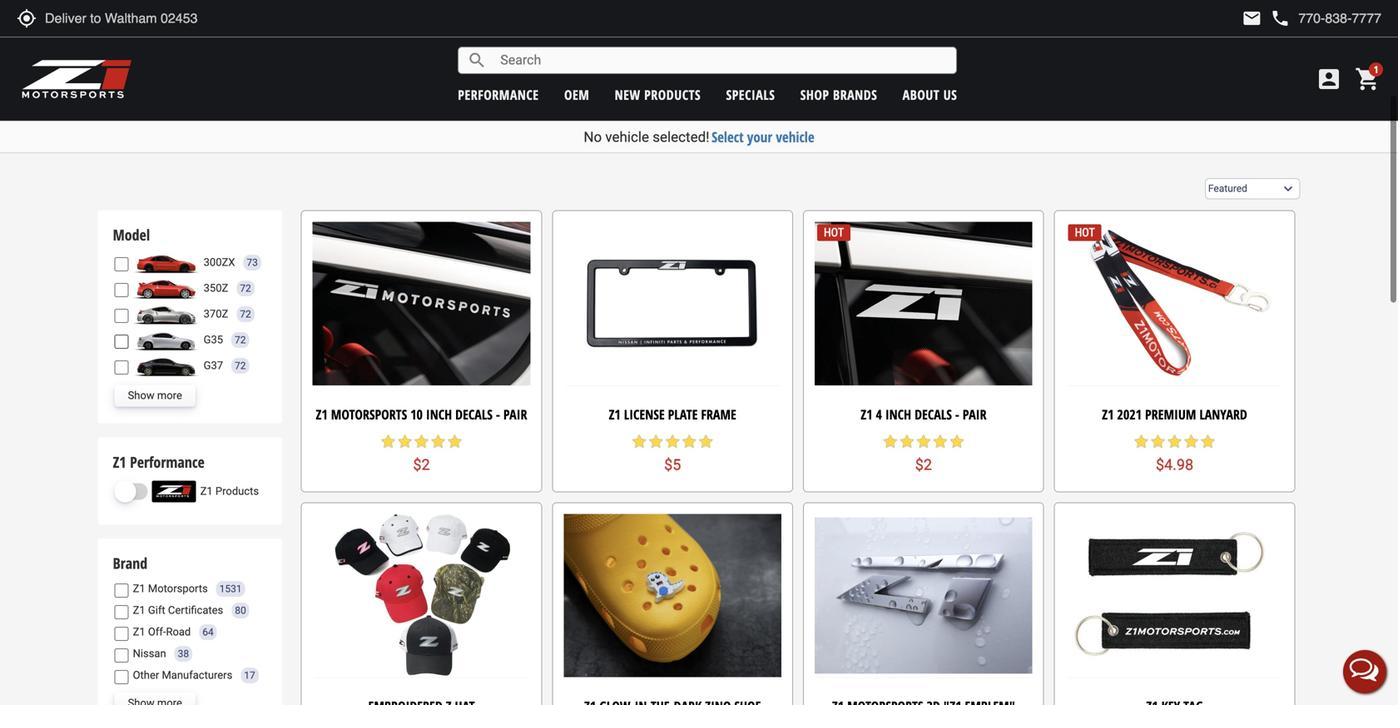Task type: vqa. For each thing, say whether or not it's contained in the screenshot.
bottom little
no



Task type: locate. For each thing, give the bounding box(es) containing it.
z1 motorsports logo image
[[21, 58, 133, 100]]

z1
[[316, 405, 328, 423], [609, 405, 621, 423], [861, 405, 873, 423], [1102, 405, 1114, 423], [113, 452, 126, 472], [200, 485, 213, 497], [133, 582, 145, 595], [133, 604, 145, 617], [133, 626, 145, 638]]

80
[[235, 605, 246, 616]]

72 for 370z
[[240, 308, 251, 320]]

pair
[[504, 405, 527, 423], [963, 405, 987, 423]]

z1 motorsports 10 inch decals - pair
[[316, 405, 527, 423]]

mail
[[1242, 8, 1262, 28]]

4
[[876, 405, 882, 423]]

about us
[[903, 86, 958, 104]]

star star star star star $2 down z1 4 inch decals - pair
[[882, 434, 966, 474]]

2 - from the left
[[955, 405, 960, 423]]

premium
[[1145, 405, 1197, 423]]

new
[[615, 86, 641, 104]]

16 star from the left
[[1133, 434, 1150, 450]]

decals
[[455, 405, 493, 423], [915, 405, 952, 423]]

-
[[496, 405, 500, 423], [955, 405, 960, 423]]

19 star from the left
[[1183, 434, 1200, 450]]

show
[[128, 389, 155, 402]]

inch right 4
[[886, 405, 912, 423]]

$2 down z1 motorsports 10 inch decals - pair
[[413, 456, 430, 474]]

0 horizontal spatial star star star star star $2
[[380, 434, 463, 474]]

search
[[467, 50, 487, 70]]

1 star star star star star $2 from the left
[[380, 434, 463, 474]]

specials
[[726, 86, 775, 104]]

star star star star star $2 down z1 motorsports 10 inch decals - pair
[[380, 434, 463, 474]]

shopping_cart link
[[1351, 66, 1382, 92]]

1 horizontal spatial pair
[[963, 405, 987, 423]]

1 horizontal spatial inch
[[886, 405, 912, 423]]

products
[[644, 86, 701, 104]]

gift
[[148, 604, 165, 617]]

0 horizontal spatial motorsports
[[148, 582, 208, 595]]

72 down the 73
[[240, 283, 251, 294]]

plate
[[668, 405, 698, 423]]

inch right 10
[[426, 405, 452, 423]]

10 star from the left
[[698, 434, 714, 450]]

$4.98
[[1156, 456, 1194, 474]]

2 inch from the left
[[886, 405, 912, 423]]

mail phone
[[1242, 8, 1291, 28]]

star star star star star $5
[[631, 434, 714, 474]]

$2 down z1 4 inch decals - pair
[[916, 456, 932, 474]]

- right 4
[[955, 405, 960, 423]]

9 star from the left
[[681, 434, 698, 450]]

nissan 300zx z32 1990 1991 1992 1993 1994 1995 1996 vg30dett vg30de twin turbo non turbo z1 motorsports image
[[133, 252, 199, 273]]

18 star from the left
[[1167, 434, 1183, 450]]

star
[[380, 434, 397, 450], [397, 434, 413, 450], [413, 434, 430, 450], [430, 434, 447, 450], [447, 434, 463, 450], [631, 434, 648, 450], [648, 434, 664, 450], [664, 434, 681, 450], [681, 434, 698, 450], [698, 434, 714, 450], [882, 434, 899, 450], [899, 434, 916, 450], [916, 434, 932, 450], [932, 434, 949, 450], [949, 434, 966, 450], [1133, 434, 1150, 450], [1150, 434, 1167, 450], [1167, 434, 1183, 450], [1183, 434, 1200, 450], [1200, 434, 1217, 450]]

nissan 370z z34 2009 2010 2011 2012 2013 2014 2015 2016 2017 2018 2019 3.7l vq37vhr vhr nismo z1 motorsports image
[[133, 303, 199, 325]]

0 horizontal spatial -
[[496, 405, 500, 423]]

performance
[[130, 452, 205, 472]]

decals right 4
[[915, 405, 952, 423]]

1 horizontal spatial $2
[[916, 456, 932, 474]]

0 horizontal spatial pair
[[504, 405, 527, 423]]

z1 license plate frame
[[609, 405, 737, 423]]

star star star star star $2
[[380, 434, 463, 474], [882, 434, 966, 474]]

model
[[113, 225, 150, 245]]

0 horizontal spatial vehicle
[[606, 129, 649, 145]]

0 horizontal spatial decals
[[455, 405, 493, 423]]

us
[[944, 86, 958, 104]]

1 horizontal spatial -
[[955, 405, 960, 423]]

11 star from the left
[[882, 434, 899, 450]]

decals right 10
[[455, 405, 493, 423]]

$2
[[413, 456, 430, 474], [916, 456, 932, 474]]

z1 performance
[[113, 452, 205, 472]]

z1 for z1 2021 premium lanyard
[[1102, 405, 1114, 423]]

1 horizontal spatial star star star star star $2
[[882, 434, 966, 474]]

z1 products
[[200, 485, 259, 497]]

off-
[[148, 626, 166, 638]]

7 star from the left
[[648, 434, 664, 450]]

z1 motorsports
[[133, 582, 208, 595]]

brand
[[113, 553, 148, 574]]

0 horizontal spatial inch
[[426, 405, 452, 423]]

2 $2 from the left
[[916, 456, 932, 474]]

- right 10
[[496, 405, 500, 423]]

2 star star star star star $2 from the left
[[882, 434, 966, 474]]

8 star from the left
[[664, 434, 681, 450]]

None checkbox
[[115, 283, 129, 297], [115, 335, 129, 349], [115, 360, 129, 375], [115, 605, 129, 619], [115, 648, 129, 663], [115, 670, 129, 684], [115, 283, 129, 297], [115, 335, 129, 349], [115, 360, 129, 375], [115, 605, 129, 619], [115, 648, 129, 663], [115, 670, 129, 684]]

1531
[[219, 583, 242, 595]]

vehicle inside no vehicle selected! select your vehicle
[[606, 129, 649, 145]]

products
[[216, 485, 259, 497]]

motorsports
[[331, 405, 407, 423], [148, 582, 208, 595]]

None checkbox
[[115, 257, 129, 271], [115, 309, 129, 323], [115, 584, 129, 598], [115, 627, 129, 641], [115, 257, 129, 271], [115, 309, 129, 323], [115, 584, 129, 598], [115, 627, 129, 641]]

motorsports up z1 gift certificates
[[148, 582, 208, 595]]

no vehicle selected! select your vehicle
[[584, 127, 815, 147]]

select
[[712, 127, 744, 147]]

0 vertical spatial motorsports
[[331, 405, 407, 423]]

vehicle
[[776, 127, 815, 147], [606, 129, 649, 145]]

frame
[[701, 405, 737, 423]]

inch
[[426, 405, 452, 423], [886, 405, 912, 423]]

vehicle right no
[[606, 129, 649, 145]]

$2 for decals
[[916, 456, 932, 474]]

nissan 350z z33 2003 2004 2005 2006 2007 2008 2009 vq35de 3.5l revup rev up vq35hr nismo z1 motorsports image
[[133, 278, 199, 299]]

72 right 370z
[[240, 308, 251, 320]]

$5
[[664, 456, 681, 474]]

1 $2 from the left
[[413, 456, 430, 474]]

370z
[[204, 308, 228, 320]]

z1 for z1 license plate frame
[[609, 405, 621, 423]]

1 horizontal spatial motorsports
[[331, 405, 407, 423]]

1 inch from the left
[[426, 405, 452, 423]]

about
[[903, 86, 940, 104]]

1 vertical spatial motorsports
[[148, 582, 208, 595]]

selected!
[[653, 129, 710, 145]]

vehicle right your
[[776, 127, 815, 147]]

infiniti g35 coupe sedan v35 v36 skyline 2003 2004 2005 2006 2007 2008 3.5l vq35de revup rev up vq35hr z1 motorsports image
[[133, 329, 199, 351]]

about us link
[[903, 86, 958, 104]]

72 right g37
[[235, 360, 246, 372]]

72 right g35
[[235, 334, 246, 346]]

0 horizontal spatial $2
[[413, 456, 430, 474]]

350z
[[204, 282, 228, 294]]

72 for g35
[[235, 334, 246, 346]]

motorsports left 10
[[331, 405, 407, 423]]

72 for g37
[[235, 360, 246, 372]]

72
[[240, 283, 251, 294], [240, 308, 251, 320], [235, 334, 246, 346], [235, 360, 246, 372]]

2021
[[1118, 405, 1142, 423]]

1 horizontal spatial decals
[[915, 405, 952, 423]]



Task type: describe. For each thing, give the bounding box(es) containing it.
your
[[747, 127, 773, 147]]

17 star from the left
[[1150, 434, 1167, 450]]

new products link
[[615, 86, 701, 104]]

mail link
[[1242, 8, 1262, 28]]

new products
[[615, 86, 701, 104]]

z1 for z1 motorsports
[[133, 582, 145, 595]]

motorsports for z1 motorsports 10 inch decals - pair
[[331, 405, 407, 423]]

1 pair from the left
[[504, 405, 527, 423]]

specials link
[[726, 86, 775, 104]]

12 star from the left
[[899, 434, 916, 450]]

z1 2021 premium lanyard
[[1102, 405, 1248, 423]]

73
[[247, 257, 258, 268]]

phone link
[[1271, 8, 1382, 28]]

other manufacturers
[[133, 669, 232, 682]]

Search search field
[[487, 48, 957, 73]]

other
[[133, 669, 159, 682]]

no
[[584, 129, 602, 145]]

shopping_cart
[[1355, 66, 1382, 92]]

1 star from the left
[[380, 434, 397, 450]]

road
[[166, 626, 191, 638]]

brands
[[833, 86, 878, 104]]

account_box link
[[1312, 66, 1347, 92]]

17
[[244, 670, 255, 681]]

star star star star star $2 for decals
[[882, 434, 966, 474]]

14 star from the left
[[932, 434, 949, 450]]

my_location
[[17, 8, 37, 28]]

show more
[[128, 389, 182, 402]]

nissan
[[133, 647, 166, 660]]

15 star from the left
[[949, 434, 966, 450]]

z1 for z1 performance
[[113, 452, 126, 472]]

shop
[[801, 86, 830, 104]]

1 - from the left
[[496, 405, 500, 423]]

infiniti g37 coupe sedan convertible v36 cv36 hv36 skyline 2008 2009 2010 2011 2012 2013 3.7l vq37vhr z1 motorsports image
[[133, 355, 199, 377]]

g35
[[204, 334, 223, 346]]

38
[[178, 648, 189, 660]]

star star star star star $4.98
[[1133, 434, 1217, 474]]

4 star from the left
[[430, 434, 447, 450]]

2 decals from the left
[[915, 405, 952, 423]]

select your vehicle link
[[712, 127, 815, 147]]

300zx
[[204, 256, 235, 269]]

z1 for z1 products
[[200, 485, 213, 497]]

more
[[157, 389, 182, 402]]

shop brands link
[[801, 86, 878, 104]]

10
[[411, 405, 423, 423]]

13 star from the left
[[916, 434, 932, 450]]

license
[[624, 405, 665, 423]]

$2 for inch
[[413, 456, 430, 474]]

lanyard
[[1200, 405, 1248, 423]]

account_box
[[1316, 66, 1343, 92]]

6 star from the left
[[631, 434, 648, 450]]

2 star from the left
[[397, 434, 413, 450]]

z1 for z1 4 inch decals - pair
[[861, 405, 873, 423]]

shop brands
[[801, 86, 878, 104]]

20 star from the left
[[1200, 434, 1217, 450]]

2 pair from the left
[[963, 405, 987, 423]]

performance link
[[458, 86, 539, 104]]

z1 for z1 off-road
[[133, 626, 145, 638]]

z1 off-road
[[133, 626, 191, 638]]

show more button
[[115, 385, 196, 407]]

z1 gift certificates
[[133, 604, 223, 617]]

72 for 350z
[[240, 283, 251, 294]]

oem link
[[564, 86, 590, 104]]

1 decals from the left
[[455, 405, 493, 423]]

manufacturers
[[162, 669, 232, 682]]

5 star from the left
[[447, 434, 463, 450]]

phone
[[1271, 8, 1291, 28]]

g37
[[204, 359, 223, 372]]

motorsports for z1 motorsports
[[148, 582, 208, 595]]

z1 4 inch decals - pair
[[861, 405, 987, 423]]

star star star star star $2 for inch
[[380, 434, 463, 474]]

oem
[[564, 86, 590, 104]]

certificates
[[168, 604, 223, 617]]

3 star from the left
[[413, 434, 430, 450]]

64
[[203, 626, 214, 638]]

1 horizontal spatial vehicle
[[776, 127, 815, 147]]

z1 for z1 motorsports 10 inch decals - pair
[[316, 405, 328, 423]]

z1 for z1 gift certificates
[[133, 604, 145, 617]]

performance
[[458, 86, 539, 104]]



